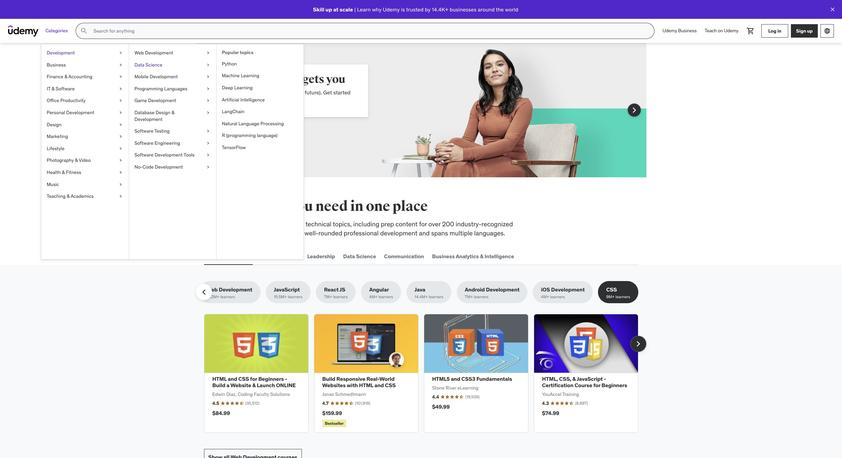 Task type: vqa. For each thing, say whether or not it's contained in the screenshot.


Task type: describe. For each thing, give the bounding box(es) containing it.
|
[[354, 6, 356, 13]]

for inside learning that gets you skills for your present (and your future). get started with us.
[[242, 89, 249, 96]]

software engineering link
[[129, 137, 216, 149]]

learners inside android development 7m+ learners
[[474, 295, 489, 300]]

learners inside css 9m+ learners
[[616, 295, 630, 300]]

intelligence inside the data science "element"
[[240, 97, 265, 103]]

for inside covering critical workplace skills to technical topics, including prep content for over 200 industry-recognized certifications, our catalog supports well-rounded professional development and spans multiple languages.
[[419, 220, 427, 228]]

web development for web development link
[[134, 50, 173, 56]]

9m+
[[606, 295, 615, 300]]

finance & accounting
[[47, 74, 92, 80]]

development down office productivity link
[[66, 110, 94, 116]]

all
[[204, 198, 224, 215]]

software for software engineering
[[134, 140, 153, 146]]

xsmall image for software engineering
[[205, 140, 211, 147]]

css 9m+ learners
[[606, 287, 630, 300]]

html5 and css3 fundamentals
[[432, 376, 512, 383]]

web development link
[[129, 47, 216, 59]]

html, css, & javascript - certification course for beginners
[[542, 376, 627, 389]]

categories
[[45, 28, 68, 34]]

react js 7m+ learners
[[324, 287, 348, 300]]

skill up at scale | learn why udemy is trusted by 14.4k+ businesses around the world
[[313, 6, 518, 13]]

at
[[333, 6, 339, 13]]

development down engineering
[[155, 152, 183, 158]]

photography & video
[[47, 157, 91, 164]]

data science for data science link at the left
[[134, 62, 162, 68]]

2 horizontal spatial udemy
[[724, 28, 739, 34]]

teach on udemy link
[[701, 23, 743, 39]]

music link
[[41, 179, 129, 191]]

xsmall image for mobile development
[[205, 74, 211, 80]]

up for skill
[[326, 6, 332, 13]]

popular topics
[[222, 49, 253, 55]]

skills inside covering critical workplace skills to technical topics, including prep content for over 200 industry-recognized certifications, our catalog supports well-rounded professional development and spans multiple languages.
[[283, 220, 297, 228]]

data for data science button
[[343, 253, 355, 260]]

xsmall image for lifestyle
[[118, 145, 123, 152]]

software for software testing
[[134, 128, 153, 134]]

website
[[230, 382, 251, 389]]

xsmall image for development
[[118, 50, 123, 56]]

xsmall image for personal development
[[118, 110, 123, 116]]

1 horizontal spatial udemy
[[663, 28, 677, 34]]

to
[[298, 220, 304, 228]]

skills
[[228, 89, 241, 96]]

that
[[278, 72, 300, 86]]

& inside html, css, & javascript - certification course for beginners
[[573, 376, 576, 383]]

teaching & academics link
[[41, 191, 129, 203]]

design inside database design & development
[[156, 110, 170, 116]]

artificial intelligence
[[222, 97, 265, 103]]

7m+ for react js
[[324, 295, 332, 300]]

carousel element containing html and css for beginners - build a website & launch online
[[204, 314, 646, 433]]

it & software link
[[41, 83, 129, 95]]

sign up
[[796, 28, 813, 34]]

businesses
[[450, 6, 477, 13]]

and inside html and css for beginners - build a website & launch online
[[228, 376, 237, 383]]

html, css, & javascript - certification course for beginners link
[[542, 376, 627, 389]]

industry-
[[456, 220, 482, 228]]

css inside css 9m+ learners
[[606, 287, 617, 293]]

xsmall image for programming languages
[[205, 86, 211, 92]]

it for it & software
[[47, 86, 51, 92]]

development inside "web development 12.2m+ learners"
[[219, 287, 252, 293]]

recognized
[[482, 220, 513, 228]]

0 horizontal spatial in
[[350, 198, 363, 215]]

and inside build responsive real-world websites with html and css
[[375, 382, 384, 389]]

personal development
[[47, 110, 94, 116]]

xsmall image for finance & accounting
[[118, 74, 123, 80]]

html5 and css3 fundamentals link
[[432, 376, 512, 383]]

14.4k+
[[432, 6, 449, 13]]

html,
[[542, 376, 558, 383]]

video
[[79, 157, 91, 164]]

html inside build responsive real-world websites with html and css
[[359, 382, 373, 389]]

you for gets
[[326, 72, 345, 86]]

development inside database design & development
[[134, 116, 163, 122]]

topics,
[[333, 220, 352, 228]]

no-
[[134, 164, 143, 170]]

around
[[478, 6, 495, 13]]

& inside html and css for beginners - build a website & launch online
[[252, 382, 256, 389]]

world
[[380, 376, 395, 383]]

started
[[333, 89, 351, 96]]

no-code development link
[[129, 161, 216, 173]]

business link
[[41, 59, 129, 71]]

one
[[366, 198, 390, 215]]

0 horizontal spatial the
[[226, 198, 248, 215]]

beginners inside html, css, & javascript - certification course for beginners
[[602, 382, 627, 389]]

data for data science link at the left
[[134, 62, 144, 68]]

multiple
[[450, 229, 473, 237]]

lifestyle link
[[41, 143, 129, 155]]

development link
[[41, 47, 129, 59]]

xsmall image for business
[[118, 62, 123, 68]]

processing
[[261, 121, 284, 127]]

java 14.4m+ learners
[[415, 287, 443, 300]]

place
[[393, 198, 428, 215]]

learning inside learning that gets you skills for your present (and your future). get started with us.
[[228, 72, 277, 86]]

business analytics & intelligence button
[[431, 249, 516, 265]]

database design & development link
[[129, 107, 216, 125]]

development down software development tools link
[[155, 164, 183, 170]]

previous image for topic filters element
[[199, 287, 209, 298]]

ios
[[541, 287, 550, 293]]

with inside learning that gets you skills for your present (and your future). get started with us.
[[228, 97, 238, 103]]

why
[[372, 6, 382, 13]]

all the skills you need in one place
[[204, 198, 428, 215]]

css3
[[461, 376, 475, 383]]

communication button
[[383, 249, 425, 265]]

categories button
[[41, 23, 72, 39]]

teach
[[705, 28, 717, 34]]

leadership
[[307, 253, 335, 260]]

& right health
[[62, 169, 65, 175]]

1 vertical spatial next image
[[633, 339, 644, 350]]

javascript inside html, css, & javascript - certification course for beginners
[[577, 376, 603, 383]]

present
[[262, 89, 280, 96]]

game development link
[[129, 95, 216, 107]]

& right finance
[[64, 74, 67, 80]]

learners inside "web development 12.2m+ learners"
[[220, 295, 235, 300]]

html5
[[432, 376, 450, 383]]

analytics
[[456, 253, 479, 260]]

development
[[380, 229, 418, 237]]

software testing link
[[129, 125, 216, 137]]

it for it certifications
[[259, 253, 264, 260]]

software development tools
[[134, 152, 195, 158]]

machine
[[222, 73, 240, 79]]

productivity
[[60, 98, 86, 104]]

ios development 4m+ learners
[[541, 287, 585, 300]]

deep learning
[[222, 85, 253, 91]]

business for business analytics & intelligence
[[432, 253, 455, 260]]

and inside covering critical workplace skills to technical topics, including prep content for over 200 industry-recognized certifications, our catalog supports well-rounded professional development and spans multiple languages.
[[419, 229, 430, 237]]

development inside ios development 4m+ learners
[[551, 287, 585, 293]]

topic filters element
[[196, 281, 638, 304]]

4m+ inside ios development 4m+ learners
[[541, 295, 549, 300]]

xsmall image for software testing
[[205, 128, 211, 135]]

rounded
[[318, 229, 342, 237]]

xsmall image for office productivity
[[118, 98, 123, 104]]

learn
[[357, 6, 371, 13]]

tools
[[184, 152, 195, 158]]

business analytics & intelligence
[[432, 253, 514, 260]]

xsmall image for it & software
[[118, 86, 123, 92]]

xsmall image for music
[[118, 181, 123, 188]]

xsmall image for game development
[[205, 98, 211, 104]]

code
[[143, 164, 154, 170]]

our
[[244, 229, 253, 237]]

learning for machine learning
[[241, 73, 259, 79]]

office productivity
[[47, 98, 86, 104]]

previous image for "carousel" element containing learning that gets you
[[203, 105, 213, 116]]

data science element
[[216, 44, 304, 260]]

android development 7m+ learners
[[465, 287, 520, 300]]

& right teaching
[[67, 193, 70, 199]]

game development
[[134, 98, 176, 104]]



Task type: locate. For each thing, give the bounding box(es) containing it.
it inside button
[[259, 253, 264, 260]]

your
[[250, 89, 260, 96], [293, 89, 303, 96]]

1 horizontal spatial web development
[[205, 253, 251, 260]]

shopping cart with 0 items image
[[747, 27, 755, 35]]

design link
[[41, 119, 129, 131]]

xsmall image for marketing
[[118, 134, 123, 140]]

catalog
[[255, 229, 276, 237]]

1 vertical spatial the
[[226, 198, 248, 215]]

up right sign
[[807, 28, 813, 34]]

skills up workplace on the left
[[250, 198, 286, 215]]

mobile development link
[[129, 71, 216, 83]]

choose a language image
[[824, 28, 831, 34]]

development down the programming languages
[[148, 98, 176, 104]]

for inside html and css for beginners - build a website & launch online
[[250, 376, 257, 383]]

teaching
[[47, 193, 66, 199]]

up left at on the top
[[326, 6, 332, 13]]

udemy image
[[8, 25, 39, 37]]

development up data science link at the left
[[145, 50, 173, 56]]

xsmall image inside office productivity link
[[118, 98, 123, 104]]

2 7m+ from the left
[[465, 295, 473, 300]]

development up 12.2m+
[[219, 287, 252, 293]]

engineering
[[155, 140, 180, 146]]

1 vertical spatial carousel element
[[204, 314, 646, 433]]

4m+ inside angular 4m+ learners
[[369, 295, 378, 300]]

0 vertical spatial javascript
[[274, 287, 300, 293]]

& right css,
[[573, 376, 576, 383]]

log in link
[[762, 24, 788, 38]]

xsmall image inside programming languages link
[[205, 86, 211, 92]]

up
[[326, 6, 332, 13], [807, 28, 813, 34]]

6 learners from the left
[[474, 295, 489, 300]]

languages
[[164, 86, 187, 92]]

the left world
[[496, 6, 504, 13]]

xsmall image inside music link
[[118, 181, 123, 188]]

build responsive real-world websites with html and css link
[[322, 376, 396, 389]]

0 vertical spatial intelligence
[[240, 97, 265, 103]]

health & fitness
[[47, 169, 81, 175]]

no-code development
[[134, 164, 183, 170]]

1 7m+ from the left
[[324, 295, 332, 300]]

development up the programming languages
[[150, 74, 178, 80]]

4m+ down 'angular'
[[369, 295, 378, 300]]

xsmall image inside software development tools link
[[205, 152, 211, 159]]

your right '(and'
[[293, 89, 303, 96]]

software up software engineering
[[134, 128, 153, 134]]

javascript up 15.5m+
[[274, 287, 300, 293]]

science inside data science link
[[146, 62, 162, 68]]

javascript right css,
[[577, 376, 603, 383]]

r
[[222, 133, 225, 139]]

xsmall image inside design link
[[118, 122, 123, 128]]

1 horizontal spatial html
[[359, 382, 373, 389]]

development right ios
[[551, 287, 585, 293]]

css
[[606, 287, 617, 293], [238, 376, 249, 383], [385, 382, 396, 389]]

xsmall image inside personal development link
[[118, 110, 123, 116]]

1 vertical spatial you
[[289, 198, 313, 215]]

web development inside 'button'
[[205, 253, 251, 260]]

machine learning link
[[217, 70, 304, 82]]

react
[[324, 287, 339, 293]]

1 vertical spatial science
[[356, 253, 376, 260]]

200
[[442, 220, 454, 228]]

gets
[[302, 72, 324, 86]]

design down game development
[[156, 110, 170, 116]]

5 learners from the left
[[429, 295, 443, 300]]

0 horizontal spatial it
[[47, 86, 51, 92]]

0 vertical spatial up
[[326, 6, 332, 13]]

web down certifications,
[[205, 253, 217, 260]]

design down 'personal'
[[47, 122, 61, 128]]

teach on udemy
[[705, 28, 739, 34]]

1 horizontal spatial -
[[604, 376, 606, 383]]

& left "video"
[[75, 157, 78, 164]]

xsmall image inside health & fitness link
[[118, 169, 123, 176]]

data down 'professional'
[[343, 253, 355, 260]]

0 vertical spatial science
[[146, 62, 162, 68]]

science for data science link at the left
[[146, 62, 162, 68]]

development inside android development 7m+ learners
[[486, 287, 520, 293]]

1 vertical spatial intelligence
[[485, 253, 514, 260]]

- right course at the bottom right of the page
[[604, 376, 606, 383]]

carousel element containing learning that gets you
[[196, 43, 646, 178]]

business left teach
[[678, 28, 697, 34]]

(and
[[281, 89, 292, 96]]

with inside build responsive real-world websites with html and css
[[347, 382, 358, 389]]

web development down certifications,
[[205, 253, 251, 260]]

office productivity link
[[41, 95, 129, 107]]

with right the websites
[[347, 382, 358, 389]]

the up critical
[[226, 198, 248, 215]]

xsmall image inside "mobile development" link
[[205, 74, 211, 80]]

it left certifications
[[259, 253, 264, 260]]

css inside build responsive real-world websites with html and css
[[385, 382, 396, 389]]

data inside button
[[343, 253, 355, 260]]

0 vertical spatial next image
[[629, 105, 640, 116]]

build
[[322, 376, 335, 383], [212, 382, 225, 389]]

1 horizontal spatial your
[[293, 89, 303, 96]]

xsmall image inside 'business' link
[[118, 62, 123, 68]]

game
[[134, 98, 147, 104]]

javascript 15.5m+ learners
[[274, 287, 303, 300]]

7m+ for android development
[[465, 295, 473, 300]]

- inside html, css, & javascript - certification course for beginners
[[604, 376, 606, 383]]

get
[[323, 89, 332, 96]]

mobile development
[[134, 74, 178, 80]]

finance
[[47, 74, 63, 80]]

software up office productivity
[[56, 86, 75, 92]]

development right 'android'
[[486, 287, 520, 293]]

web for web development link
[[134, 50, 144, 56]]

angular 4m+ learners
[[369, 287, 393, 300]]

science for data science button
[[356, 253, 376, 260]]

xsmall image inside software engineering link
[[205, 140, 211, 147]]

html inside html and css for beginners - build a website & launch online
[[212, 376, 227, 383]]

xsmall image for health & fitness
[[118, 169, 123, 176]]

1 horizontal spatial business
[[432, 253, 455, 260]]

academics
[[71, 193, 94, 199]]

1 your from the left
[[250, 89, 260, 96]]

it
[[47, 86, 51, 92], [259, 253, 264, 260]]

business inside "button"
[[432, 253, 455, 260]]

3 learners from the left
[[333, 295, 348, 300]]

1 - from the left
[[285, 376, 287, 383]]

need
[[316, 198, 348, 215]]

xsmall image inside data science link
[[205, 62, 211, 68]]

deep learning link
[[217, 82, 304, 94]]

development down database
[[134, 116, 163, 122]]

technical
[[306, 220, 331, 228]]

your up artificial intelligence
[[250, 89, 260, 96]]

0 horizontal spatial web development
[[134, 50, 173, 56]]

0 horizontal spatial with
[[228, 97, 238, 103]]

intelligence
[[240, 97, 265, 103], [485, 253, 514, 260]]

4 learners from the left
[[379, 295, 393, 300]]

critical
[[231, 220, 250, 228]]

html
[[212, 376, 227, 383], [359, 382, 373, 389]]

data up mobile
[[134, 62, 144, 68]]

& right analytics
[[480, 253, 483, 260]]

in up including
[[350, 198, 363, 215]]

you for skills
[[289, 198, 313, 215]]

1 vertical spatial data science
[[343, 253, 376, 260]]

2 4m+ from the left
[[541, 295, 549, 300]]

topics
[[240, 49, 253, 55]]

spans
[[431, 229, 448, 237]]

& up office
[[52, 86, 55, 92]]

log
[[768, 28, 777, 34]]

intelligence down languages.
[[485, 253, 514, 260]]

up for sign
[[807, 28, 813, 34]]

xsmall image inside no-code development link
[[205, 164, 211, 171]]

7m+ inside android development 7m+ learners
[[465, 295, 473, 300]]

0 vertical spatial carousel element
[[196, 43, 646, 178]]

udemy business
[[663, 28, 697, 34]]

teaching & academics
[[47, 193, 94, 199]]

0 horizontal spatial you
[[289, 198, 313, 215]]

learners inside ios development 4m+ learners
[[550, 295, 565, 300]]

1 horizontal spatial in
[[777, 28, 782, 34]]

1 horizontal spatial it
[[259, 253, 264, 260]]

xsmall image for software development tools
[[205, 152, 211, 159]]

science inside data science button
[[356, 253, 376, 260]]

1 learners from the left
[[220, 295, 235, 300]]

software for software development tools
[[134, 152, 153, 158]]

beginners inside html and css for beginners - build a website & launch online
[[258, 376, 284, 383]]

1 horizontal spatial data science
[[343, 253, 376, 260]]

beginners right website
[[258, 376, 284, 383]]

skills up supports
[[283, 220, 297, 228]]

web up mobile
[[134, 50, 144, 56]]

12.2m+
[[206, 295, 219, 300]]

7m+ down react
[[324, 295, 332, 300]]

0 horizontal spatial -
[[285, 376, 287, 383]]

html left world
[[359, 382, 373, 389]]

0 vertical spatial in
[[777, 28, 782, 34]]

1 vertical spatial javascript
[[577, 376, 603, 383]]

2 - from the left
[[604, 376, 606, 383]]

& inside database design & development
[[172, 110, 174, 116]]

build left responsive
[[322, 376, 335, 383]]

1 vertical spatial web
[[205, 253, 217, 260]]

data science down 'professional'
[[343, 253, 376, 260]]

8 learners from the left
[[616, 295, 630, 300]]

1 vertical spatial business
[[47, 62, 66, 68]]

xsmall image inside finance & accounting link
[[118, 74, 123, 80]]

learners inside javascript 15.5m+ learners
[[288, 295, 303, 300]]

websites
[[322, 382, 346, 389]]

7m+ inside the react js 7m+ learners
[[324, 295, 332, 300]]

css inside html and css for beginners - build a website & launch online
[[238, 376, 249, 383]]

1 vertical spatial up
[[807, 28, 813, 34]]

in inside the log in link
[[777, 28, 782, 34]]

1 horizontal spatial with
[[347, 382, 358, 389]]

0 horizontal spatial udemy
[[383, 6, 400, 13]]

1 horizontal spatial build
[[322, 376, 335, 383]]

1 4m+ from the left
[[369, 295, 378, 300]]

Search for anything text field
[[92, 25, 646, 37]]

previous image
[[203, 105, 213, 116], [199, 287, 209, 298]]

software engineering
[[134, 140, 180, 146]]

for right course at the bottom right of the page
[[594, 382, 601, 389]]

xsmall image inside teaching & academics link
[[118, 193, 123, 200]]

android
[[465, 287, 485, 293]]

on
[[718, 28, 723, 34]]

data science up mobile
[[134, 62, 162, 68]]

certifications,
[[204, 229, 243, 237]]

html left website
[[212, 376, 227, 383]]

xsmall image for no-code development
[[205, 164, 211, 171]]

0 horizontal spatial javascript
[[274, 287, 300, 293]]

web development
[[134, 50, 173, 56], [205, 253, 251, 260]]

learners inside angular 4m+ learners
[[379, 295, 393, 300]]

learning for deep learning
[[234, 85, 253, 91]]

xsmall image inside web development link
[[205, 50, 211, 56]]

0 vertical spatial design
[[156, 110, 170, 116]]

language)
[[257, 133, 278, 139]]

beginners
[[258, 376, 284, 383], [602, 382, 627, 389]]

xsmall image inside database design & development link
[[205, 110, 211, 116]]

1 horizontal spatial beginners
[[602, 382, 627, 389]]

with
[[228, 97, 238, 103], [347, 382, 358, 389]]

real-
[[367, 376, 380, 383]]

1 horizontal spatial the
[[496, 6, 504, 13]]

0 horizontal spatial your
[[250, 89, 260, 96]]

for up artificial intelligence
[[242, 89, 249, 96]]

is
[[401, 6, 405, 13]]

html and css for beginners - build a website & launch online
[[212, 376, 296, 389]]

0 horizontal spatial build
[[212, 382, 225, 389]]

data science for data science button
[[343, 253, 376, 260]]

for inside html, css, & javascript - certification course for beginners
[[594, 382, 601, 389]]

and
[[419, 229, 430, 237], [228, 376, 237, 383], [451, 376, 460, 383], [375, 382, 384, 389]]

design
[[156, 110, 170, 116], [47, 122, 61, 128]]

business for business
[[47, 62, 66, 68]]

css right a
[[238, 376, 249, 383]]

r (programming language) link
[[217, 130, 304, 142]]

1 horizontal spatial up
[[807, 28, 813, 34]]

launch
[[257, 382, 275, 389]]

1 horizontal spatial css
[[385, 382, 396, 389]]

& inside "button"
[[480, 253, 483, 260]]

xsmall image inside photography & video link
[[118, 157, 123, 164]]

web up 12.2m+
[[206, 287, 218, 293]]

1 horizontal spatial javascript
[[577, 376, 603, 383]]

4m+ down ios
[[541, 295, 549, 300]]

web development up data science link at the left
[[134, 50, 173, 56]]

development inside 'button'
[[218, 253, 251, 260]]

0 horizontal spatial 4m+
[[369, 295, 378, 300]]

0 vertical spatial with
[[228, 97, 238, 103]]

xsmall image for web development
[[205, 50, 211, 56]]

1 vertical spatial design
[[47, 122, 61, 128]]

build left a
[[212, 382, 225, 389]]

business down spans
[[432, 253, 455, 260]]

0 vertical spatial previous image
[[203, 105, 213, 116]]

programming languages link
[[129, 83, 216, 95]]

0 horizontal spatial beginners
[[258, 376, 284, 383]]

photography
[[47, 157, 74, 164]]

xsmall image for photography & video
[[118, 157, 123, 164]]

1 vertical spatial previous image
[[199, 287, 209, 298]]

software testing
[[134, 128, 170, 134]]

0 vertical spatial the
[[496, 6, 504, 13]]

xsmall image inside game development link
[[205, 98, 211, 104]]

2 learners from the left
[[288, 295, 303, 300]]

fundamentals
[[476, 376, 512, 383]]

you up to
[[289, 198, 313, 215]]

web inside 'button'
[[205, 253, 217, 260]]

in right "log"
[[777, 28, 782, 34]]

css up 9m+
[[606, 287, 617, 293]]

you inside learning that gets you skills for your present (and your future). get started with us.
[[326, 72, 345, 86]]

0 vertical spatial it
[[47, 86, 51, 92]]

health
[[47, 169, 61, 175]]

for left over
[[419, 220, 427, 228]]

software down software testing
[[134, 140, 153, 146]]

xsmall image for database design & development
[[205, 110, 211, 116]]

intelligence inside "button"
[[485, 253, 514, 260]]

0 horizontal spatial intelligence
[[240, 97, 265, 103]]

0 horizontal spatial css
[[238, 376, 249, 383]]

xsmall image for design
[[118, 122, 123, 128]]

music
[[47, 181, 59, 187]]

close image
[[829, 6, 836, 13]]

css right real-
[[385, 382, 396, 389]]

0 vertical spatial business
[[678, 28, 697, 34]]

submit search image
[[80, 27, 88, 35]]

0 horizontal spatial html
[[212, 376, 227, 383]]

- inside html and css for beginners - build a website & launch online
[[285, 376, 287, 383]]

& left launch
[[252, 382, 256, 389]]

0 horizontal spatial 7m+
[[324, 295, 332, 300]]

1 vertical spatial with
[[347, 382, 358, 389]]

xsmall image inside the marketing link
[[118, 134, 123, 140]]

data science inside button
[[343, 253, 376, 260]]

build inside build responsive real-world websites with html and css
[[322, 376, 335, 383]]

0 horizontal spatial up
[[326, 6, 332, 13]]

development down categories dropdown button
[[47, 50, 75, 56]]

supports
[[278, 229, 303, 237]]

data science link
[[129, 59, 216, 71]]

software up code
[[134, 152, 153, 158]]

web development for web development 'button' at the bottom left of the page
[[205, 253, 251, 260]]

workplace
[[252, 220, 281, 228]]

1 vertical spatial skills
[[283, 220, 297, 228]]

including
[[353, 220, 379, 228]]

0 vertical spatial web
[[134, 50, 144, 56]]

beginners right course at the bottom right of the page
[[602, 382, 627, 389]]

1 horizontal spatial science
[[356, 253, 376, 260]]

0 horizontal spatial data
[[134, 62, 144, 68]]

previous image inside "carousel" element
[[203, 105, 213, 116]]

- right launch
[[285, 376, 287, 383]]

learning that gets you skills for your present (and your future). get started with us.
[[228, 72, 351, 103]]

1 horizontal spatial design
[[156, 110, 170, 116]]

course
[[575, 382, 592, 389]]

xsmall image
[[205, 50, 211, 56], [118, 62, 123, 68], [118, 74, 123, 80], [205, 86, 211, 92], [205, 98, 211, 104], [118, 110, 123, 116], [118, 122, 123, 128], [205, 128, 211, 135], [205, 140, 211, 147], [118, 145, 123, 152], [205, 164, 211, 171], [118, 169, 123, 176], [118, 181, 123, 188]]

covering critical workplace skills to technical topics, including prep content for over 200 industry-recognized certifications, our catalog supports well-rounded professional development and spans multiple languages.
[[204, 220, 513, 237]]

1 vertical spatial web development
[[205, 253, 251, 260]]

1 horizontal spatial intelligence
[[485, 253, 514, 260]]

2 your from the left
[[293, 89, 303, 96]]

build inside html and css for beginners - build a website & launch online
[[212, 382, 225, 389]]

trusted
[[406, 6, 424, 13]]

0 vertical spatial web development
[[134, 50, 173, 56]]

0 vertical spatial data science
[[134, 62, 162, 68]]

xsmall image inside software testing link
[[205, 128, 211, 135]]

2 horizontal spatial css
[[606, 287, 617, 293]]

0 horizontal spatial design
[[47, 122, 61, 128]]

2 vertical spatial business
[[432, 253, 455, 260]]

& down game development link at the left of the page
[[172, 110, 174, 116]]

carousel element
[[196, 43, 646, 178], [204, 314, 646, 433]]

0 vertical spatial you
[[326, 72, 345, 86]]

2 horizontal spatial business
[[678, 28, 697, 34]]

xsmall image for data science
[[205, 62, 211, 68]]

-
[[285, 376, 287, 383], [604, 376, 606, 383]]

xsmall image for teaching & academics
[[118, 193, 123, 200]]

0 horizontal spatial science
[[146, 62, 162, 68]]

learners inside java 14.4m+ learners
[[429, 295, 443, 300]]

0 vertical spatial skills
[[250, 198, 286, 215]]

mobile
[[134, 74, 149, 80]]

xsmall image inside lifestyle link
[[118, 145, 123, 152]]

xsmall image inside development link
[[118, 50, 123, 56]]

1 horizontal spatial data
[[343, 253, 355, 260]]

professional
[[344, 229, 379, 237]]

0 horizontal spatial data science
[[134, 62, 162, 68]]

7m+ down 'android'
[[465, 295, 473, 300]]

intelligence down deep learning link
[[240, 97, 265, 103]]

0 horizontal spatial business
[[47, 62, 66, 68]]

2 vertical spatial web
[[206, 287, 218, 293]]

photography & video link
[[41, 155, 129, 167]]

sign
[[796, 28, 806, 34]]

javascript inside javascript 15.5m+ learners
[[274, 287, 300, 293]]

1 horizontal spatial you
[[326, 72, 345, 86]]

1 horizontal spatial 7m+
[[465, 295, 473, 300]]

popular
[[222, 49, 239, 55]]

learners inside the react js 7m+ learners
[[333, 295, 348, 300]]

covering
[[204, 220, 229, 228]]

it certifications
[[259, 253, 299, 260]]

angular
[[369, 287, 389, 293]]

development down certifications,
[[218, 253, 251, 260]]

0 vertical spatial data
[[134, 62, 144, 68]]

7 learners from the left
[[550, 295, 565, 300]]

xsmall image
[[118, 50, 123, 56], [205, 62, 211, 68], [205, 74, 211, 80], [118, 86, 123, 92], [118, 98, 123, 104], [205, 110, 211, 116], [118, 134, 123, 140], [205, 152, 211, 159], [118, 157, 123, 164], [118, 193, 123, 200]]

xsmall image inside it & software link
[[118, 86, 123, 92]]

for right a
[[250, 376, 257, 383]]

1 vertical spatial in
[[350, 198, 363, 215]]

14.4m+
[[415, 295, 428, 300]]

1 horizontal spatial 4m+
[[541, 295, 549, 300]]

web for web development 'button' at the bottom left of the page
[[205, 253, 217, 260]]

python link
[[217, 58, 304, 70]]

next image
[[629, 105, 640, 116], [633, 339, 644, 350]]

science down 'professional'
[[356, 253, 376, 260]]

previous image inside topic filters element
[[199, 287, 209, 298]]

it up office
[[47, 86, 51, 92]]

you up "started"
[[326, 72, 345, 86]]

with down skills
[[228, 97, 238, 103]]

science up mobile development on the top left of the page
[[146, 62, 162, 68]]

business up finance
[[47, 62, 66, 68]]

tensorflow link
[[217, 142, 304, 154]]

web inside "web development 12.2m+ learners"
[[206, 287, 218, 293]]

1 vertical spatial data
[[343, 253, 355, 260]]

1 vertical spatial it
[[259, 253, 264, 260]]



